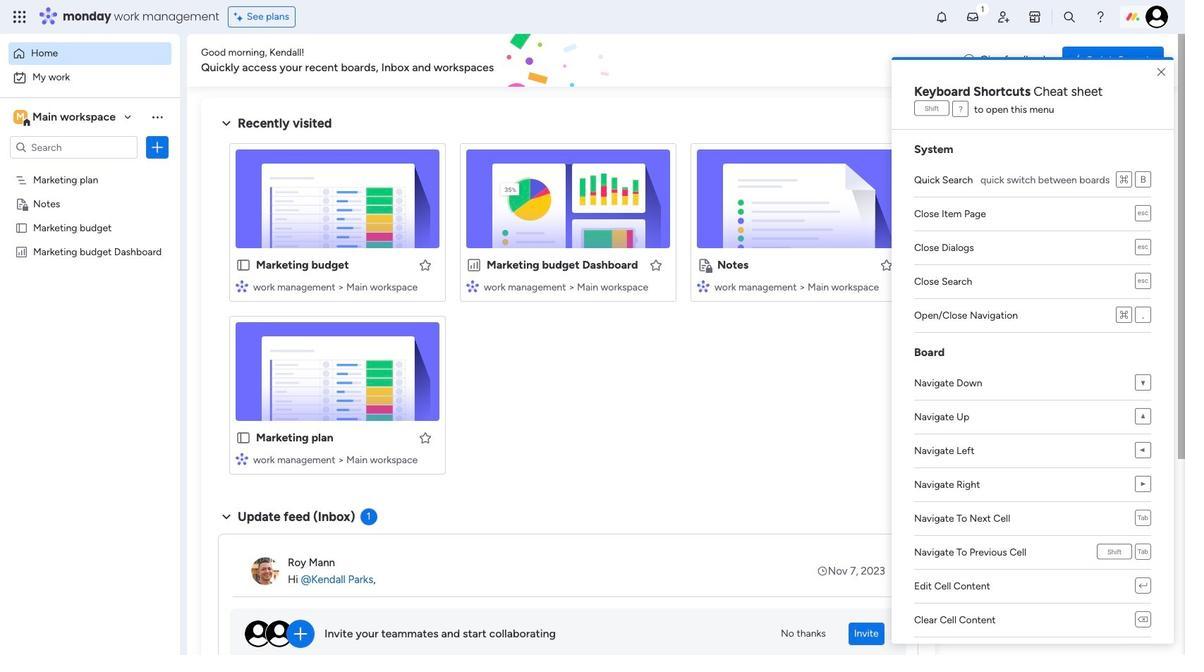 Task type: locate. For each thing, give the bounding box(es) containing it.
v2 shortcuts command image
[[1116, 172, 1132, 188]]

v2 shortcuts b image
[[1135, 172, 1152, 188]]

list box
[[0, 165, 180, 454]]

1 vertical spatial v2 shortcuts esc image
[[1135, 240, 1152, 256]]

public board image
[[15, 221, 28, 234], [236, 430, 251, 446]]

workspace selection element
[[13, 109, 118, 127]]

1 vertical spatial public board image
[[236, 430, 251, 446]]

select product image
[[13, 10, 27, 24]]

public board image
[[236, 258, 251, 273]]

0 vertical spatial v2 shortcuts tab image
[[1135, 511, 1152, 527]]

add to favorites image
[[418, 258, 433, 272], [649, 258, 663, 272], [880, 258, 894, 272], [418, 431, 433, 445]]

2 v2 shortcuts esc image from the top
[[1135, 240, 1152, 256]]

v2 shortcuts dot image
[[1135, 308, 1152, 324]]

update feed image
[[966, 10, 980, 24]]

v2 shortcuts tab image down v2 shortcuts right "icon"
[[1135, 511, 1152, 527]]

options image
[[150, 140, 164, 155]]

workspace options image
[[150, 110, 164, 124]]

dapulse x slim image
[[1158, 66, 1166, 79]]

Search in workspace field
[[30, 139, 118, 156]]

2 v2 shortcuts tab image from the top
[[1135, 545, 1152, 561]]

v2 shortcuts down image
[[1135, 375, 1152, 392]]

v2 shortcuts enter image
[[1135, 579, 1152, 595]]

v2 user feedback image
[[964, 52, 975, 68]]

close update feed (inbox) image
[[218, 509, 235, 526]]

help image
[[1094, 10, 1108, 24]]

0 vertical spatial option
[[8, 42, 171, 65]]

add to favorites image for private board image
[[880, 258, 894, 272]]

0 vertical spatial v2 shortcuts esc image
[[1135, 206, 1152, 222]]

add to favorites image for right public board image
[[418, 431, 433, 445]]

1 vertical spatial v2 shortcuts tab image
[[1135, 545, 1152, 561]]

2 vertical spatial v2 shortcuts esc image
[[1135, 274, 1152, 290]]

public dashboard image
[[15, 245, 28, 258]]

1 image
[[977, 1, 989, 17]]

monday marketplace image
[[1028, 10, 1042, 24]]

1 element
[[360, 509, 377, 526]]

1 horizontal spatial public board image
[[236, 430, 251, 446]]

3 v2 shortcuts esc image from the top
[[1135, 274, 1152, 290]]

v2 shortcuts esc image
[[1135, 206, 1152, 222], [1135, 240, 1152, 256], [1135, 274, 1152, 290]]

help center element
[[953, 405, 1164, 461]]

v2 shortcuts question mark image
[[953, 102, 969, 118]]

v2 shortcuts backspace image
[[1135, 612, 1152, 629]]

0 vertical spatial public board image
[[15, 221, 28, 234]]

option
[[8, 42, 171, 65], [8, 66, 171, 89], [0, 167, 180, 170]]

v2 shortcuts right image
[[1135, 477, 1152, 493]]

v2 shortcuts tab image up v2 shortcuts enter icon
[[1135, 545, 1152, 561]]

1 v2 shortcuts esc image from the top
[[1135, 206, 1152, 222]]

v2 shortcuts tab image
[[1135, 511, 1152, 527], [1135, 545, 1152, 561]]



Task type: describe. For each thing, give the bounding box(es) containing it.
notifications image
[[935, 10, 949, 24]]

workspace image
[[13, 109, 28, 125]]

add to favorites image for public dashboard image
[[649, 258, 663, 272]]

v2 shortcuts command image
[[1116, 308, 1132, 324]]

kendall parks image
[[1146, 6, 1168, 28]]

search everything image
[[1063, 10, 1077, 24]]

v2 shortcuts up image
[[1135, 409, 1152, 425]]

roy mann image
[[251, 557, 279, 586]]

close recently visited image
[[218, 115, 235, 132]]

2 vertical spatial option
[[0, 167, 180, 170]]

getting started element
[[953, 337, 1164, 393]]

1 v2 shortcuts tab image from the top
[[1135, 511, 1152, 527]]

1 vertical spatial option
[[8, 66, 171, 89]]

public dashboard image
[[466, 258, 482, 273]]

invite members image
[[997, 10, 1011, 24]]

private board image
[[697, 258, 713, 273]]

0 horizontal spatial public board image
[[15, 221, 28, 234]]

v2 bolt switch image
[[1074, 53, 1082, 68]]

private board image
[[15, 197, 28, 210]]

see plans image
[[234, 9, 247, 25]]

templates image image
[[965, 107, 1152, 204]]

v2 shortcuts left image
[[1135, 443, 1152, 459]]

quick search results list box
[[218, 132, 919, 492]]

add to favorites image for public board icon
[[418, 258, 433, 272]]



Task type: vqa. For each thing, say whether or not it's contained in the screenshot.
Add to favorites image
yes



